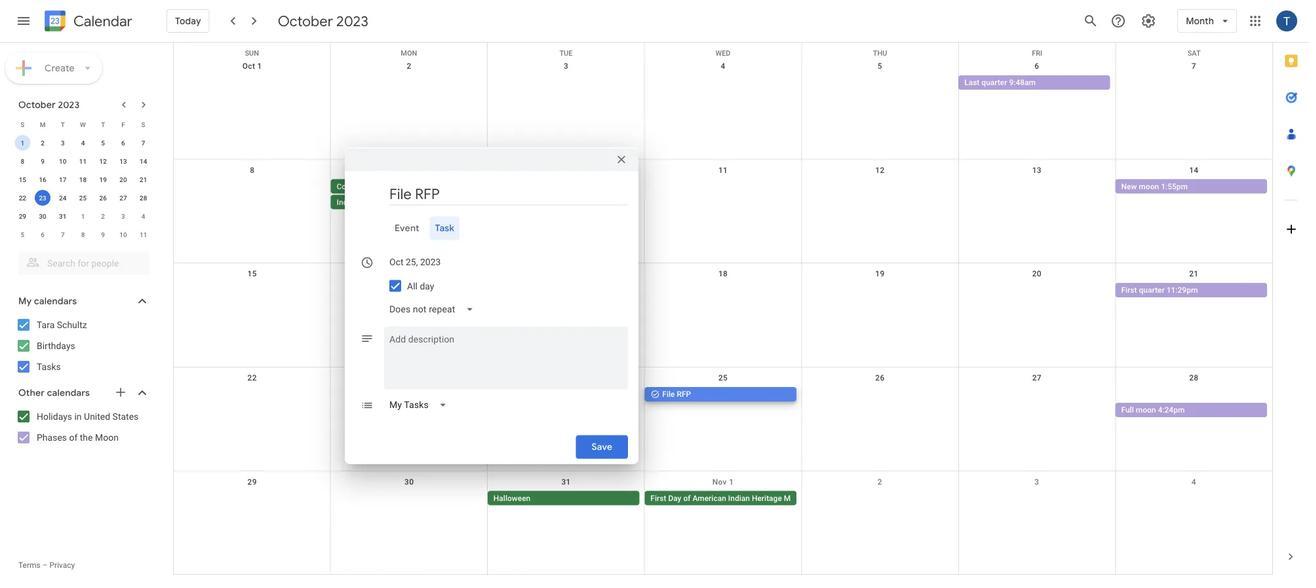 Task type: locate. For each thing, give the bounding box(es) containing it.
columbus day indigenous peoples' day
[[337, 182, 423, 207]]

month inside first day of american indian heritage month button
[[784, 494, 807, 503]]

of left american
[[683, 494, 691, 503]]

quarter for 11:29pm
[[1139, 286, 1165, 295]]

27 inside october 2023 grid
[[119, 194, 127, 202]]

my calendars button
[[3, 291, 163, 312]]

21 inside grid
[[1189, 270, 1199, 279]]

0 horizontal spatial quarter
[[982, 78, 1007, 87]]

states
[[113, 411, 139, 422]]

31 up halloween button
[[562, 478, 571, 487]]

Add description text field
[[384, 332, 628, 379]]

1 horizontal spatial 26
[[876, 374, 885, 383]]

0 horizontal spatial 22
[[19, 194, 26, 202]]

indigenous peoples' day button
[[331, 195, 483, 210]]

31 element
[[55, 209, 71, 224]]

16 inside grid
[[405, 270, 414, 279]]

row
[[174, 43, 1273, 57], [174, 56, 1273, 160], [12, 115, 153, 134], [12, 134, 153, 152], [12, 152, 153, 170], [174, 160, 1273, 264], [12, 170, 153, 189], [12, 189, 153, 207], [12, 207, 153, 226], [12, 226, 153, 244], [174, 264, 1273, 368], [174, 368, 1273, 472], [174, 472, 1273, 576]]

2 horizontal spatial 8
[[250, 166, 255, 175]]

5 up 12 element
[[101, 139, 105, 147]]

other calendars list
[[3, 407, 163, 448]]

first inside first quarter 11:29pm button
[[1122, 286, 1137, 295]]

2 vertical spatial 7
[[61, 231, 65, 239]]

of inside other calendars list
[[69, 432, 78, 443]]

11 inside 11 element
[[79, 157, 87, 165]]

0 vertical spatial month
[[1186, 15, 1214, 27]]

first inside first day of american indian heritage month button
[[651, 494, 666, 503]]

day
[[374, 182, 388, 191], [409, 198, 423, 207], [668, 494, 682, 503]]

other
[[18, 387, 45, 399]]

calendars inside my calendars "dropdown button"
[[34, 296, 77, 308]]

quarter inside the last quarter 9:48am button
[[982, 78, 1007, 87]]

12 inside grid
[[876, 166, 885, 175]]

2 horizontal spatial 9
[[407, 166, 412, 175]]

1 horizontal spatial 21
[[1189, 270, 1199, 279]]

november 4 element
[[135, 209, 151, 224]]

27
[[119, 194, 127, 202], [1032, 374, 1042, 383]]

16 up 23
[[39, 176, 46, 184]]

0 horizontal spatial tab list
[[355, 217, 628, 240]]

0 vertical spatial october 2023
[[278, 12, 368, 30]]

1 horizontal spatial 13
[[1032, 166, 1042, 175]]

calendars inside other calendars dropdown button
[[47, 387, 90, 399]]

21 element
[[135, 172, 151, 188]]

0 vertical spatial first
[[1122, 286, 1137, 295]]

4
[[721, 62, 726, 71], [81, 139, 85, 147], [141, 212, 145, 220], [1192, 478, 1196, 487]]

month
[[1186, 15, 1214, 27], [784, 494, 807, 503]]

october 2023 grid
[[12, 115, 153, 244]]

rfp
[[677, 390, 691, 399]]

1 up 15 element
[[21, 139, 24, 147]]

1 horizontal spatial 31
[[562, 478, 571, 487]]

quarter right last
[[982, 78, 1007, 87]]

23 cell
[[33, 189, 53, 207]]

9 up columbus day button
[[407, 166, 412, 175]]

10 up "17"
[[59, 157, 67, 165]]

10 down november 3 element
[[119, 231, 127, 239]]

1 vertical spatial 28
[[1189, 374, 1199, 383]]

0 vertical spatial 28
[[140, 194, 147, 202]]

0 horizontal spatial 9
[[41, 157, 45, 165]]

9 up "16" element at the left of page
[[41, 157, 45, 165]]

5
[[878, 62, 883, 71], [101, 139, 105, 147], [21, 231, 24, 239]]

11 for october 2023
[[79, 157, 87, 165]]

month button
[[1178, 5, 1237, 37]]

1 horizontal spatial quarter
[[1139, 286, 1165, 295]]

row containing 1
[[12, 134, 153, 152]]

0 horizontal spatial of
[[69, 432, 78, 443]]

1 horizontal spatial day
[[409, 198, 423, 207]]

0 horizontal spatial 19
[[99, 176, 107, 184]]

1 horizontal spatial 19
[[876, 270, 885, 279]]

0 horizontal spatial 15
[[19, 176, 26, 184]]

1 horizontal spatial of
[[683, 494, 691, 503]]

grid containing oct 1
[[173, 43, 1273, 576]]

26
[[99, 194, 107, 202], [876, 374, 885, 383]]

1 s from the left
[[21, 121, 25, 129]]

quarter left 11:29pm
[[1139, 286, 1165, 295]]

1 vertical spatial 15
[[248, 270, 257, 279]]

terms
[[18, 561, 40, 570]]

2 vertical spatial 6
[[41, 231, 45, 239]]

21 inside "row group"
[[140, 176, 147, 184]]

s
[[21, 121, 25, 129], [141, 121, 145, 129]]

6 down f
[[121, 139, 125, 147]]

1 right oct
[[257, 62, 262, 71]]

0 vertical spatial day
[[374, 182, 388, 191]]

16 inside "row group"
[[39, 176, 46, 184]]

30 inside "element"
[[39, 212, 46, 220]]

oct
[[242, 62, 255, 71]]

28 up full moon 4:24pm button
[[1189, 374, 1199, 383]]

1 t from the left
[[61, 121, 65, 129]]

20
[[119, 176, 127, 184], [1032, 270, 1042, 279]]

16 element
[[35, 172, 51, 188]]

event button
[[389, 217, 425, 240]]

moon for full
[[1136, 406, 1156, 415]]

25 up file rfp button
[[719, 374, 728, 383]]

wed
[[716, 49, 731, 57]]

november 9 element
[[95, 227, 111, 243]]

0 vertical spatial 26
[[99, 194, 107, 202]]

0 vertical spatial 6
[[1035, 62, 1040, 71]]

12 inside "row group"
[[99, 157, 107, 165]]

of
[[69, 432, 78, 443], [683, 494, 691, 503]]

8 inside grid
[[250, 166, 255, 175]]

29 inside 29 element
[[19, 212, 26, 220]]

0 horizontal spatial 31
[[59, 212, 67, 220]]

30 for 1
[[39, 212, 46, 220]]

11 inside 'november 11' element
[[140, 231, 147, 239]]

1 vertical spatial quarter
[[1139, 286, 1165, 295]]

14 element
[[135, 153, 151, 169]]

0 vertical spatial 27
[[119, 194, 127, 202]]

30
[[39, 212, 46, 220], [405, 478, 414, 487]]

2
[[407, 62, 412, 71], [41, 139, 45, 147], [101, 212, 105, 220], [878, 478, 883, 487]]

29
[[19, 212, 26, 220], [248, 478, 257, 487]]

28 up november 4 element
[[140, 194, 147, 202]]

first left 11:29pm
[[1122, 286, 1137, 295]]

main drawer image
[[16, 13, 31, 29]]

sun
[[245, 49, 259, 57]]

day left american
[[668, 494, 682, 503]]

1
[[257, 62, 262, 71], [21, 139, 24, 147], [81, 212, 85, 220], [729, 478, 734, 487]]

1:55pm
[[1161, 182, 1188, 191]]

row containing 5
[[12, 226, 153, 244]]

0 vertical spatial 30
[[39, 212, 46, 220]]

day down columbus day button
[[409, 198, 423, 207]]

1 vertical spatial 27
[[1032, 374, 1042, 383]]

21 down 14 element
[[140, 176, 147, 184]]

9
[[41, 157, 45, 165], [407, 166, 412, 175], [101, 231, 105, 239]]

indigenous
[[337, 198, 376, 207]]

18
[[79, 176, 87, 184], [719, 270, 728, 279]]

1 horizontal spatial 20
[[1032, 270, 1042, 279]]

10 up the add title text box
[[562, 166, 571, 175]]

1 vertical spatial 26
[[876, 374, 885, 383]]

0 horizontal spatial 13
[[119, 157, 127, 165]]

2 s from the left
[[141, 121, 145, 129]]

13 inside grid
[[1032, 166, 1042, 175]]

6 down fri
[[1035, 62, 1040, 71]]

1 vertical spatial 6
[[121, 139, 125, 147]]

1 vertical spatial 2023
[[58, 99, 80, 111]]

29 for nov 1
[[248, 478, 257, 487]]

20 element
[[115, 172, 131, 188]]

0 horizontal spatial 8
[[21, 157, 24, 165]]

0 horizontal spatial 12
[[99, 157, 107, 165]]

None search field
[[0, 247, 163, 275]]

1 horizontal spatial 5
[[101, 139, 105, 147]]

calendar
[[73, 12, 132, 30]]

event
[[395, 223, 419, 234]]

0 horizontal spatial 27
[[119, 194, 127, 202]]

0 horizontal spatial 20
[[119, 176, 127, 184]]

all
[[407, 281, 418, 292]]

2 horizontal spatial 7
[[1192, 62, 1196, 71]]

1 horizontal spatial 12
[[876, 166, 885, 175]]

1 vertical spatial of
[[683, 494, 691, 503]]

0 vertical spatial 5
[[878, 62, 883, 71]]

14 inside october 2023 grid
[[140, 157, 147, 165]]

24 element
[[55, 190, 71, 206]]

moon right full
[[1136, 406, 1156, 415]]

0 horizontal spatial first
[[651, 494, 666, 503]]

1 vertical spatial moon
[[1136, 406, 1156, 415]]

25 inside 25 element
[[79, 194, 87, 202]]

2 horizontal spatial 6
[[1035, 62, 1040, 71]]

new moon 1:55pm button
[[1116, 179, 1267, 194]]

task
[[435, 223, 455, 234]]

15 inside "row group"
[[19, 176, 26, 184]]

moon inside button
[[1136, 406, 1156, 415]]

1 vertical spatial 25
[[719, 374, 728, 383]]

2 horizontal spatial day
[[668, 494, 682, 503]]

1 horizontal spatial 14
[[1189, 166, 1199, 175]]

moon right new
[[1139, 182, 1159, 191]]

0 vertical spatial 18
[[79, 176, 87, 184]]

tue
[[560, 49, 573, 57]]

6 inside grid
[[1035, 62, 1040, 71]]

0 horizontal spatial month
[[784, 494, 807, 503]]

create button
[[5, 52, 102, 84]]

1 vertical spatial 31
[[562, 478, 571, 487]]

1 vertical spatial 21
[[1189, 270, 1199, 279]]

0 vertical spatial 2023
[[336, 12, 368, 30]]

1 vertical spatial 30
[[405, 478, 414, 487]]

month up sat
[[1186, 15, 1214, 27]]

f
[[121, 121, 125, 129]]

14 for sun
[[1189, 166, 1199, 175]]

w
[[80, 121, 86, 129]]

grid
[[173, 43, 1273, 576]]

0 vertical spatial 16
[[39, 176, 46, 184]]

25
[[79, 194, 87, 202], [719, 374, 728, 383]]

13 inside 13 element
[[119, 157, 127, 165]]

18 inside grid
[[719, 270, 728, 279]]

my calendars list
[[3, 315, 163, 378]]

t right m
[[61, 121, 65, 129]]

0 horizontal spatial t
[[61, 121, 65, 129]]

november 6 element
[[35, 227, 51, 243]]

25 up november 1 element
[[79, 194, 87, 202]]

month right the heritage
[[784, 494, 807, 503]]

10
[[59, 157, 67, 165], [562, 166, 571, 175], [119, 231, 127, 239]]

full
[[1122, 406, 1134, 415]]

2 horizontal spatial 10
[[562, 166, 571, 175]]

14
[[140, 157, 147, 165], [1189, 166, 1199, 175]]

moon
[[1139, 182, 1159, 191], [1136, 406, 1156, 415]]

0 vertical spatial 31
[[59, 212, 67, 220]]

22
[[19, 194, 26, 202], [248, 374, 257, 383]]

0 horizontal spatial 10
[[59, 157, 67, 165]]

10 inside 10 element
[[59, 157, 67, 165]]

0 vertical spatial 21
[[140, 176, 147, 184]]

0 vertical spatial quarter
[[982, 78, 1007, 87]]

None field
[[384, 298, 484, 322], [384, 394, 458, 417], [384, 298, 484, 322], [384, 394, 458, 417]]

0 vertical spatial 15
[[19, 176, 26, 184]]

12
[[99, 157, 107, 165], [876, 166, 885, 175]]

first day of american indian heritage month button
[[645, 491, 807, 506]]

file rfp button
[[645, 387, 797, 402]]

15
[[19, 176, 26, 184], [248, 270, 257, 279]]

calendars for my calendars
[[34, 296, 77, 308]]

columbus
[[337, 182, 372, 191]]

1 horizontal spatial october 2023
[[278, 12, 368, 30]]

5 down 29 element at the left of the page
[[21, 231, 24, 239]]

9 down november 2 element
[[101, 231, 105, 239]]

columbus day button
[[331, 179, 483, 194]]

7 down 31 element
[[61, 231, 65, 239]]

11
[[79, 157, 87, 165], [719, 166, 728, 175], [140, 231, 147, 239]]

moon inside "button"
[[1139, 182, 1159, 191]]

7 up 14 element
[[141, 139, 145, 147]]

2 t from the left
[[101, 121, 105, 129]]

28 inside "element"
[[140, 194, 147, 202]]

row group
[[12, 134, 153, 244]]

26 inside "row group"
[[99, 194, 107, 202]]

0 vertical spatial of
[[69, 432, 78, 443]]

16 up all
[[405, 270, 414, 279]]

19 inside "element"
[[99, 176, 107, 184]]

10 inside grid
[[562, 166, 571, 175]]

quarter inside first quarter 11:29pm button
[[1139, 286, 1165, 295]]

tab list containing event
[[355, 217, 628, 240]]

14 up new moon 1:55pm "button"
[[1189, 166, 1199, 175]]

11 element
[[75, 153, 91, 169]]

18 inside "row group"
[[79, 176, 87, 184]]

day up peoples'
[[374, 182, 388, 191]]

november 3 element
[[115, 209, 131, 224]]

privacy
[[50, 561, 75, 570]]

31
[[59, 212, 67, 220], [562, 478, 571, 487]]

0 horizontal spatial 14
[[140, 157, 147, 165]]

0 vertical spatial 25
[[79, 194, 87, 202]]

2 horizontal spatial 5
[[878, 62, 883, 71]]

calendars up tara schultz
[[34, 296, 77, 308]]

day for columbus
[[374, 182, 388, 191]]

tab list
[[1273, 43, 1309, 539], [355, 217, 628, 240]]

11 inside grid
[[719, 166, 728, 175]]

0 horizontal spatial 16
[[39, 176, 46, 184]]

0 horizontal spatial 18
[[79, 176, 87, 184]]

1 horizontal spatial 30
[[405, 478, 414, 487]]

october 2023
[[278, 12, 368, 30], [18, 99, 80, 111]]

tara
[[37, 320, 55, 330]]

19 element
[[95, 172, 111, 188]]

1 horizontal spatial tab list
[[1273, 43, 1309, 539]]

0 vertical spatial 19
[[99, 176, 107, 184]]

0 vertical spatial moon
[[1139, 182, 1159, 191]]

26 inside grid
[[876, 374, 885, 383]]

14 up 21 element
[[140, 157, 147, 165]]

16
[[39, 176, 46, 184], [405, 270, 414, 279]]

s up 1 cell
[[21, 121, 25, 129]]

of left the
[[69, 432, 78, 443]]

31 inside "row group"
[[59, 212, 67, 220]]

october
[[278, 12, 333, 30], [18, 99, 56, 111]]

21 up first quarter 11:29pm button
[[1189, 270, 1199, 279]]

31 down 24
[[59, 212, 67, 220]]

1 vertical spatial 29
[[248, 478, 257, 487]]

november 11 element
[[135, 227, 151, 243]]

22 inside october 2023 grid
[[19, 194, 26, 202]]

my
[[18, 296, 32, 308]]

0 horizontal spatial 11
[[79, 157, 87, 165]]

6 down 30 "element"
[[41, 231, 45, 239]]

13
[[119, 157, 127, 165], [1032, 166, 1042, 175]]

1 horizontal spatial 15
[[248, 270, 257, 279]]

calendars up in
[[47, 387, 90, 399]]

0 horizontal spatial october
[[18, 99, 56, 111]]

28
[[140, 194, 147, 202], [1189, 374, 1199, 383]]

11 for sun
[[719, 166, 728, 175]]

s right f
[[141, 121, 145, 129]]

5 down the thu
[[878, 62, 883, 71]]

Add title text field
[[389, 185, 628, 204]]

day inside button
[[668, 494, 682, 503]]

2 horizontal spatial 11
[[719, 166, 728, 175]]

first left american
[[651, 494, 666, 503]]

1 horizontal spatial 16
[[405, 270, 414, 279]]

0 horizontal spatial 21
[[140, 176, 147, 184]]

6
[[1035, 62, 1040, 71], [121, 139, 125, 147], [41, 231, 45, 239]]

7 down sat
[[1192, 62, 1196, 71]]

nov 1
[[713, 478, 734, 487]]

today button
[[167, 5, 210, 37]]

quarter
[[982, 78, 1007, 87], [1139, 286, 1165, 295]]

t left f
[[101, 121, 105, 129]]

8
[[21, 157, 24, 165], [250, 166, 255, 175], [81, 231, 85, 239]]

1 horizontal spatial t
[[101, 121, 105, 129]]

0 horizontal spatial 25
[[79, 194, 87, 202]]

1 horizontal spatial 22
[[248, 374, 257, 383]]

cell
[[174, 75, 331, 91], [331, 75, 488, 91], [488, 75, 645, 91], [645, 75, 802, 91], [802, 75, 959, 91], [1116, 75, 1273, 91], [174, 179, 331, 211], [331, 179, 488, 211], [488, 179, 645, 211], [645, 179, 802, 211], [802, 179, 959, 211], [959, 179, 1116, 211], [174, 283, 331, 299], [331, 283, 488, 299], [488, 283, 645, 299], [645, 283, 802, 299], [802, 283, 959, 299], [959, 283, 1116, 299], [174, 387, 331, 419], [331, 387, 488, 419], [488, 387, 645, 419], [802, 387, 959, 419], [959, 387, 1116, 419], [174, 491, 331, 507], [331, 491, 488, 507], [802, 491, 959, 507]]



Task type: vqa. For each thing, say whether or not it's contained in the screenshot.
SMART
no



Task type: describe. For each thing, give the bounding box(es) containing it.
8 for october 2023
[[21, 157, 24, 165]]

15 inside grid
[[248, 270, 257, 279]]

18 element
[[75, 172, 91, 188]]

birthdays
[[37, 341, 75, 351]]

calendars for other calendars
[[47, 387, 90, 399]]

9:48am
[[1009, 78, 1036, 87]]

november 2 element
[[95, 209, 111, 224]]

cell containing columbus day
[[331, 179, 488, 211]]

24
[[59, 194, 67, 202]]

heritage
[[752, 494, 782, 503]]

halloween
[[494, 494, 531, 503]]

moon for new
[[1139, 182, 1159, 191]]

oct 1
[[242, 62, 262, 71]]

1 vertical spatial october
[[18, 99, 56, 111]]

–
[[42, 561, 48, 570]]

10 for october 2023
[[59, 157, 67, 165]]

13 for october 2023
[[119, 157, 127, 165]]

phases of the moon
[[37, 432, 119, 443]]

first quarter 11:29pm
[[1122, 286, 1198, 295]]

mon
[[401, 49, 417, 57]]

november 7 element
[[55, 227, 71, 243]]

13 for sun
[[1032, 166, 1042, 175]]

november 5 element
[[15, 227, 30, 243]]

1 horizontal spatial 28
[[1189, 374, 1199, 383]]

first day of american indian heritage month
[[651, 494, 807, 503]]

terms – privacy
[[18, 561, 75, 570]]

30 for nov 1
[[405, 478, 414, 487]]

1 vertical spatial october 2023
[[18, 99, 80, 111]]

13 element
[[115, 153, 131, 169]]

first quarter 11:29pm button
[[1116, 283, 1267, 298]]

1 cell
[[12, 134, 33, 152]]

7 inside grid
[[1192, 62, 1196, 71]]

fri
[[1032, 49, 1043, 57]]

full moon 4:24pm button
[[1116, 403, 1267, 418]]

other calendars button
[[3, 383, 163, 404]]

1 up november 8 element
[[81, 212, 85, 220]]

30 element
[[35, 209, 51, 224]]

26 element
[[95, 190, 111, 206]]

november 8 element
[[75, 227, 91, 243]]

last
[[965, 78, 980, 87]]

25 element
[[75, 190, 91, 206]]

12 element
[[95, 153, 111, 169]]

22 element
[[15, 190, 30, 206]]

1 vertical spatial 5
[[101, 139, 105, 147]]

privacy link
[[50, 561, 75, 570]]

first for first day of american indian heritage month
[[651, 494, 666, 503]]

first for first quarter 11:29pm
[[1122, 286, 1137, 295]]

12 for sun
[[876, 166, 885, 175]]

settings menu image
[[1141, 13, 1157, 29]]

m
[[40, 121, 46, 129]]

Search for people text field
[[26, 252, 142, 275]]

0 horizontal spatial 7
[[61, 231, 65, 239]]

17
[[59, 176, 67, 184]]

indian
[[728, 494, 750, 503]]

1 vertical spatial 22
[[248, 374, 257, 383]]

9 for sun
[[407, 166, 412, 175]]

4:24pm
[[1158, 406, 1185, 415]]

1 horizontal spatial october
[[278, 12, 333, 30]]

nov
[[713, 478, 727, 487]]

sat
[[1188, 49, 1201, 57]]

moon
[[95, 432, 119, 443]]

day
[[420, 281, 434, 292]]

thu
[[873, 49, 887, 57]]

add other calendars image
[[114, 386, 127, 399]]

november 10 element
[[115, 227, 131, 243]]

1 horizontal spatial 6
[[121, 139, 125, 147]]

1 horizontal spatial 25
[[719, 374, 728, 383]]

14 for october 2023
[[140, 157, 147, 165]]

holidays
[[37, 411, 72, 422]]

23, today element
[[35, 190, 51, 206]]

31 for nov 1
[[562, 478, 571, 487]]

1 vertical spatial 20
[[1032, 270, 1042, 279]]

full moon 4:24pm
[[1122, 406, 1185, 415]]

1 horizontal spatial 27
[[1032, 374, 1042, 383]]

file rfp
[[662, 390, 691, 399]]

calendar heading
[[71, 12, 132, 30]]

12 for october 2023
[[99, 157, 107, 165]]

row containing oct 1
[[174, 56, 1273, 160]]

23
[[39, 194, 46, 202]]

17 element
[[55, 172, 71, 188]]

last quarter 9:48am button
[[959, 75, 1110, 90]]

1 horizontal spatial 9
[[101, 231, 105, 239]]

new moon 1:55pm
[[1122, 182, 1188, 191]]

27 element
[[115, 190, 131, 206]]

tara schultz
[[37, 320, 87, 330]]

peoples'
[[378, 198, 407, 207]]

1 vertical spatial 7
[[141, 139, 145, 147]]

phases
[[37, 432, 67, 443]]

file
[[662, 390, 675, 399]]

10 inside november 10 element
[[119, 231, 127, 239]]

1 inside cell
[[21, 139, 24, 147]]

10 element
[[55, 153, 71, 169]]

of inside button
[[683, 494, 691, 503]]

20 inside '20' 'element'
[[119, 176, 127, 184]]

schultz
[[57, 320, 87, 330]]

29 element
[[15, 209, 30, 224]]

day for first
[[668, 494, 682, 503]]

other calendars
[[18, 387, 90, 399]]

row group containing 1
[[12, 134, 153, 244]]

in
[[74, 411, 82, 422]]

new
[[1122, 182, 1137, 191]]

create
[[45, 62, 75, 74]]

11:29pm
[[1167, 286, 1198, 295]]

1 vertical spatial 19
[[876, 270, 885, 279]]

29 for 1
[[19, 212, 26, 220]]

task button
[[430, 217, 460, 240]]

month inside month popup button
[[1186, 15, 1214, 27]]

1 right nov
[[729, 478, 734, 487]]

28 element
[[135, 190, 151, 206]]

all day
[[407, 281, 434, 292]]

calendar element
[[42, 8, 132, 37]]

halloween button
[[488, 491, 639, 506]]

Start date text field
[[389, 255, 441, 270]]

1 horizontal spatial 8
[[81, 231, 85, 239]]

row containing s
[[12, 115, 153, 134]]

last quarter 9:48am
[[965, 78, 1036, 87]]

row containing sun
[[174, 43, 1273, 57]]

quarter for 9:48am
[[982, 78, 1007, 87]]

31 for 1
[[59, 212, 67, 220]]

holidays in united states
[[37, 411, 139, 422]]

2 vertical spatial 5
[[21, 231, 24, 239]]

15 element
[[15, 172, 30, 188]]

10 for sun
[[562, 166, 571, 175]]

november 1 element
[[75, 209, 91, 224]]

the
[[80, 432, 93, 443]]

1 vertical spatial day
[[409, 198, 423, 207]]

my calendars
[[18, 296, 77, 308]]

9 for october 2023
[[41, 157, 45, 165]]

8 for sun
[[250, 166, 255, 175]]

terms link
[[18, 561, 40, 570]]

tasks
[[37, 362, 61, 372]]

today
[[175, 15, 201, 27]]

united
[[84, 411, 110, 422]]

american
[[693, 494, 726, 503]]

0 horizontal spatial 6
[[41, 231, 45, 239]]



